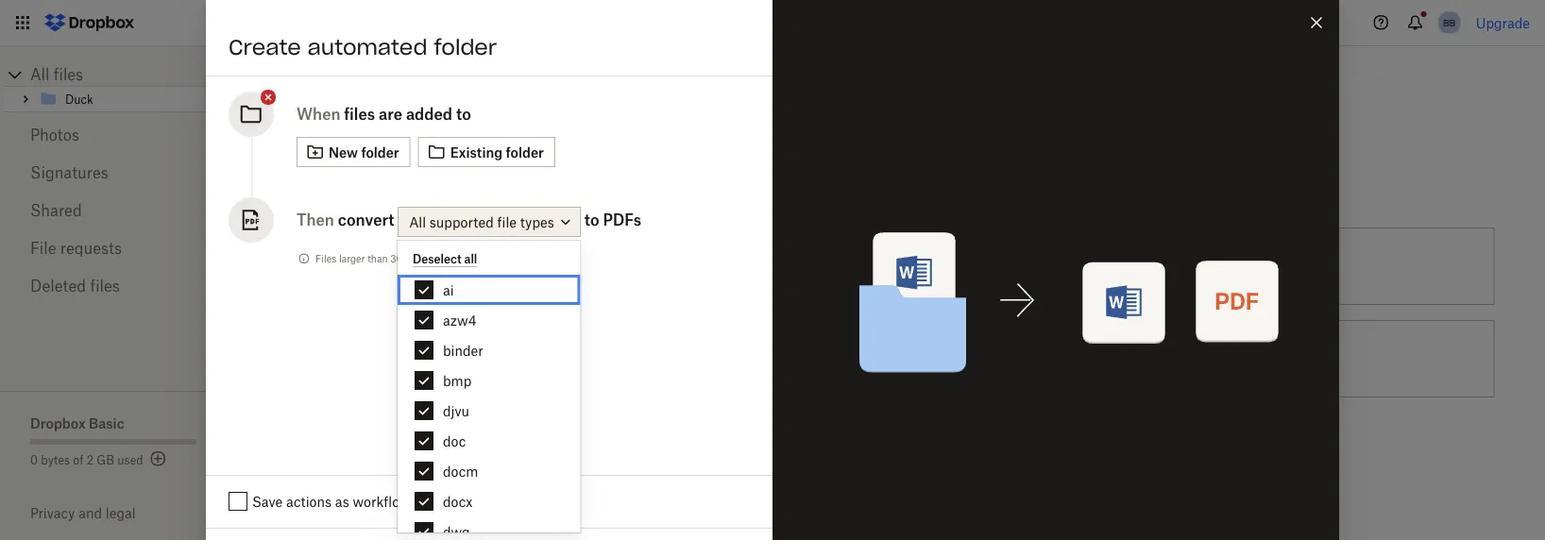 Task type: describe. For each thing, give the bounding box(es) containing it.
supported
[[430, 214, 494, 230]]

bytes
[[41, 453, 70, 467]]

an for choose
[[392, 351, 407, 367]]

then
[[297, 211, 334, 229]]

types
[[520, 214, 554, 230]]

shared
[[30, 201, 82, 220]]

all supported file types button
[[398, 207, 581, 237]]

choose for choose a file format to convert videos to
[[756, 351, 804, 367]]

file
[[30, 239, 56, 257]]

choose a category to sort files by
[[341, 258, 549, 274]]

all supported file types
[[409, 214, 554, 230]]

deselect all button
[[413, 252, 477, 267]]

automated
[[308, 34, 427, 60]]

basic
[[89, 415, 124, 431]]

rule
[[792, 258, 816, 274]]

added
[[406, 105, 453, 123]]

image
[[411, 351, 450, 367]]

actions
[[286, 494, 332, 510]]

not
[[439, 253, 454, 265]]

sort
[[477, 258, 501, 274]]

signatures link
[[30, 154, 197, 192]]

dwg
[[443, 524, 470, 540]]

file requests link
[[30, 230, 197, 267]]

create
[[229, 34, 301, 60]]

add an automation
[[265, 183, 416, 202]]

docx
[[443, 494, 473, 510]]

2
[[87, 453, 94, 467]]

a for choose a file format to convert videos to
[[807, 351, 814, 367]]

convert files to pdfs button
[[1087, 220, 1503, 313]]

files larger than 30mb will not be converted
[[316, 253, 514, 265]]

that
[[820, 258, 845, 274]]

dwg checkbox item
[[398, 517, 581, 540]]

legal
[[106, 505, 136, 521]]

all files link
[[30, 63, 227, 86]]

and
[[79, 505, 102, 521]]

files inside "link"
[[54, 65, 83, 84]]

choose an image format to convert files to button
[[257, 313, 672, 405]]

all for all files
[[30, 65, 50, 84]]

requests
[[60, 239, 122, 257]]

get more space image
[[147, 448, 170, 470]]

choose a file format to convert videos to button
[[672, 313, 1087, 405]]

convert inside create automated folder dialog
[[338, 211, 394, 229]]

will
[[421, 253, 437, 265]]

ai checkbox item
[[398, 275, 581, 305]]

azw4 checkbox item
[[398, 305, 581, 335]]

when
[[297, 105, 341, 123]]

save actions as workflow template
[[252, 494, 470, 510]]

binder
[[443, 342, 483, 359]]

audio
[[537, 444, 572, 460]]

set a rule that renames files button
[[672, 220, 1087, 313]]

set a rule that renames files
[[756, 258, 932, 274]]

set
[[756, 258, 778, 274]]

format for videos
[[841, 351, 883, 367]]

0
[[30, 453, 38, 467]]

photos link
[[30, 116, 197, 154]]

docm checkbox item
[[398, 456, 581, 487]]

pdfs inside button
[[1270, 258, 1304, 274]]

djvu
[[443, 403, 470, 419]]

azw4
[[443, 312, 477, 328]]

doc
[[443, 433, 466, 449]]

template
[[414, 494, 470, 510]]

workflow
[[353, 494, 411, 510]]

than
[[368, 253, 388, 265]]

djvu checkbox item
[[398, 396, 581, 426]]

a for choose a file format to convert audio files to
[[392, 444, 399, 460]]

convert for choose a file format to convert audio files to
[[487, 444, 534, 460]]

choose a file format to convert audio files to
[[341, 444, 618, 460]]

dropbox
[[30, 415, 86, 431]]

dropbox logo - go to the homepage image
[[38, 8, 141, 38]]

files are added to
[[344, 105, 471, 123]]

binder checkbox item
[[398, 335, 581, 366]]

choose an image format to convert files to
[[341, 351, 607, 367]]

all
[[464, 252, 477, 266]]

signatures
[[30, 163, 108, 182]]

to pdfs
[[584, 211, 642, 229]]

convert for choose a file format to convert videos to
[[902, 351, 949, 367]]

of
[[73, 453, 84, 467]]

be
[[456, 253, 467, 265]]

file for choose a file format to convert audio files to
[[403, 444, 422, 460]]

photos
[[30, 126, 79, 144]]

dropbox basic
[[30, 415, 124, 431]]

create automated folder
[[229, 34, 497, 60]]



Task type: locate. For each thing, give the bounding box(es) containing it.
save
[[252, 494, 283, 510]]

file requests
[[30, 239, 122, 257]]

0 vertical spatial pdfs
[[603, 211, 642, 229]]

automation
[[325, 183, 416, 202]]

file inside choose a file format to convert audio files to button
[[403, 444, 422, 460]]

ai
[[443, 282, 454, 298]]

choose right files
[[341, 258, 388, 274]]

pdfs right types
[[603, 211, 642, 229]]

convert left videos
[[902, 351, 949, 367]]

2 horizontal spatial file
[[818, 351, 837, 367]]

format
[[453, 351, 495, 367], [841, 351, 883, 367], [426, 444, 467, 460]]

renames
[[849, 258, 903, 274]]

converted
[[470, 253, 514, 265]]

a inside choose a category to sort files by "button"
[[392, 258, 399, 274]]

a down rule
[[807, 351, 814, 367]]

choose for choose a file format to convert audio files to
[[341, 444, 388, 460]]

2 vertical spatial file
[[403, 444, 422, 460]]

choose up save actions as workflow template
[[341, 444, 388, 460]]

all files
[[30, 65, 83, 84]]

a inside choose a file format to convert videos to button
[[807, 351, 814, 367]]

pdfs right convert
[[1270, 258, 1304, 274]]

choose
[[341, 258, 388, 274], [341, 351, 388, 367], [756, 351, 804, 367], [341, 444, 388, 460]]

docx checkbox item
[[398, 487, 581, 517]]

used
[[117, 453, 143, 467]]

file for choose a file format to convert videos to
[[818, 351, 837, 367]]

choose for choose a category to sort files by
[[341, 258, 388, 274]]

deselect
[[413, 252, 462, 266]]

privacy
[[30, 505, 75, 521]]

1 horizontal spatial all
[[409, 214, 426, 230]]

file inside all supported file types dropdown button
[[497, 214, 517, 230]]

all
[[30, 65, 50, 84], [409, 214, 426, 230]]

30mb
[[390, 253, 418, 265]]

all up photos at the left of page
[[30, 65, 50, 84]]

pdfs
[[603, 211, 642, 229], [1270, 258, 1304, 274]]

0 horizontal spatial all
[[30, 65, 50, 84]]

a right "set"
[[781, 258, 789, 274]]

1 horizontal spatial an
[[392, 351, 407, 367]]

a for set a rule that renames files
[[781, 258, 789, 274]]

deleted files link
[[30, 267, 197, 305]]

0 vertical spatial an
[[300, 183, 320, 202]]

all inside dropdown button
[[409, 214, 426, 230]]

choose inside "button"
[[341, 258, 388, 274]]

format for files
[[453, 351, 495, 367]]

a for choose a category to sort files by
[[392, 258, 399, 274]]

an up then
[[300, 183, 320, 202]]

automations
[[265, 62, 402, 88]]

files inside create automated folder dialog
[[344, 105, 375, 123]]

0 vertical spatial file
[[497, 214, 517, 230]]

format inside choose a file format to convert audio files to button
[[426, 444, 467, 460]]

create automated folder dialog
[[206, 0, 1340, 540]]

docm
[[443, 463, 478, 479]]

an inside button
[[392, 351, 407, 367]]

doc checkbox item
[[398, 426, 581, 456]]

file for all supported file types
[[497, 214, 517, 230]]

choose a category to sort files by button
[[257, 220, 672, 313]]

deleted files
[[30, 277, 120, 295]]

1 horizontal spatial file
[[497, 214, 517, 230]]

add
[[265, 183, 295, 202]]

a inside choose a file format to convert audio files to button
[[392, 444, 399, 460]]

privacy and legal
[[30, 505, 136, 521]]

all inside "link"
[[30, 65, 50, 84]]

1 vertical spatial file
[[818, 351, 837, 367]]

file left doc
[[403, 444, 422, 460]]

choose for choose an image format to convert files to
[[341, 351, 388, 367]]

shared link
[[30, 192, 197, 230]]

convert for choose an image format to convert files to
[[515, 351, 561, 367]]

format inside choose an image format to convert files to button
[[453, 351, 495, 367]]

privacy and legal link
[[30, 505, 227, 521]]

choose down "set"
[[756, 351, 804, 367]]

an
[[300, 183, 320, 202], [392, 351, 407, 367]]

convert files to pdfs
[[1172, 258, 1304, 274]]

0 bytes of 2 gb used
[[30, 453, 143, 467]]

by
[[534, 258, 549, 274]]

pdfs inside create automated folder dialog
[[603, 211, 642, 229]]

deleted
[[30, 277, 86, 295]]

folder
[[434, 34, 497, 60]]

as
[[335, 494, 349, 510]]

convert
[[338, 211, 394, 229], [515, 351, 561, 367], [902, 351, 949, 367], [487, 444, 534, 460]]

an left image
[[392, 351, 407, 367]]

upgrade
[[1476, 15, 1530, 31]]

a right the than
[[392, 258, 399, 274]]

convert left the audio on the left bottom of page
[[487, 444, 534, 460]]

0 vertical spatial all
[[30, 65, 50, 84]]

bmp checkbox item
[[398, 366, 581, 396]]

files
[[54, 65, 83, 84], [344, 105, 375, 123], [505, 258, 530, 274], [906, 258, 932, 274], [1225, 258, 1251, 274], [90, 277, 120, 295], [565, 351, 591, 367], [576, 444, 602, 460]]

1 vertical spatial pdfs
[[1270, 258, 1304, 274]]

upgrade link
[[1476, 15, 1530, 31]]

all files tree
[[3, 63, 227, 112]]

0 horizontal spatial file
[[403, 444, 422, 460]]

an for add
[[300, 183, 320, 202]]

global header element
[[0, 0, 1546, 46]]

larger
[[339, 253, 365, 265]]

convert down automation at the top left of the page
[[338, 211, 394, 229]]

choose a file format to convert audio files to button
[[257, 405, 672, 498]]

add an automation main content
[[257, 107, 1546, 540]]

files
[[316, 253, 337, 265]]

deselect all
[[413, 252, 477, 266]]

click to watch a demo video image
[[406, 65, 428, 88]]

a
[[392, 258, 399, 274], [781, 258, 789, 274], [807, 351, 814, 367], [392, 444, 399, 460]]

are
[[379, 105, 402, 123]]

1 vertical spatial an
[[392, 351, 407, 367]]

file inside choose a file format to convert videos to button
[[818, 351, 837, 367]]

choose left image
[[341, 351, 388, 367]]

0 horizontal spatial pdfs
[[603, 211, 642, 229]]

file left types
[[497, 214, 517, 230]]

videos
[[953, 351, 993, 367]]

format inside choose a file format to convert videos to button
[[841, 351, 883, 367]]

bmp
[[443, 373, 472, 389]]

category
[[403, 258, 457, 274]]

convert
[[1172, 258, 1221, 274]]

file down that
[[818, 351, 837, 367]]

1 vertical spatial all
[[409, 214, 426, 230]]

all up files larger than 30mb will not be converted
[[409, 214, 426, 230]]

1 horizontal spatial pdfs
[[1270, 258, 1304, 274]]

gb
[[97, 453, 114, 467]]

to inside "button"
[[461, 258, 473, 274]]

0 horizontal spatial an
[[300, 183, 320, 202]]

all for all supported file types
[[409, 214, 426, 230]]

a inside set a rule that renames files "button"
[[781, 258, 789, 274]]

file
[[497, 214, 517, 230], [818, 351, 837, 367], [403, 444, 422, 460]]

choose a file format to convert videos to
[[756, 351, 1009, 367]]

convert down azw4 checkbox item on the bottom left of page
[[515, 351, 561, 367]]

a up workflow
[[392, 444, 399, 460]]

format for audio
[[426, 444, 467, 460]]



Task type: vqa. For each thing, say whether or not it's contained in the screenshot.
the 2 GB to store and share your files
no



